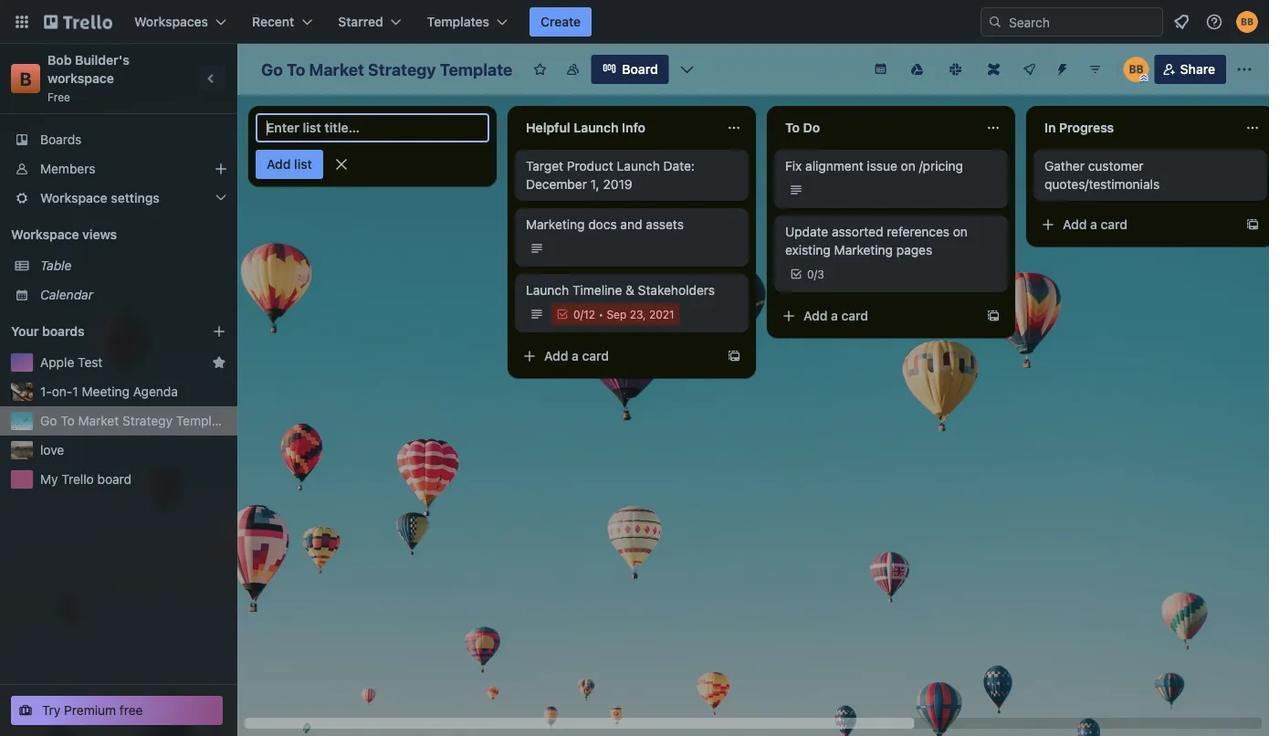 Task type: locate. For each thing, give the bounding box(es) containing it.
go down recent
[[261, 59, 283, 79]]

launch timeline & stakeholders
[[526, 283, 715, 298]]

1 vertical spatial go to market strategy template
[[40, 413, 230, 428]]

workspace down 'members'
[[40, 190, 107, 206]]

0 left 3
[[808, 268, 815, 280]]

fix alignment issue on /pricing link
[[786, 157, 998, 175]]

december
[[526, 177, 587, 192]]

1 horizontal spatial 0
[[808, 268, 815, 280]]

apple
[[40, 355, 74, 370]]

info
[[622, 120, 646, 135]]

starred
[[338, 14, 383, 29]]

0 horizontal spatial template
[[176, 413, 230, 428]]

add a card button down the sep
[[515, 342, 720, 371]]

docs
[[589, 217, 617, 232]]

share button
[[1155, 55, 1227, 84]]

0 vertical spatial to
[[287, 59, 306, 79]]

create from template… image
[[1246, 217, 1261, 232]]

2 vertical spatial card
[[582, 349, 609, 364]]

love link
[[40, 441, 227, 460]]

workspace for workspace views
[[11, 227, 79, 242]]

to left do
[[786, 120, 800, 135]]

boards link
[[0, 125, 238, 154]]

templates
[[427, 14, 490, 29]]

create from template… image
[[987, 309, 1001, 323], [727, 349, 742, 364]]

strategy inside text field
[[368, 59, 436, 79]]

date:
[[664, 159, 695, 174]]

on inside the fix alignment issue on /pricing link
[[901, 159, 916, 174]]

add a card button down 3
[[775, 301, 979, 331]]

1 vertical spatial go
[[40, 413, 57, 428]]

calendar
[[40, 287, 93, 302]]

1 horizontal spatial marketing
[[835, 243, 894, 258]]

starred icon image
[[212, 355, 227, 370]]

a down the update assorted references on existing marketing pages on the top of page
[[832, 308, 839, 323]]

on-
[[52, 384, 73, 399]]

template down templates popup button
[[440, 59, 513, 79]]

2 vertical spatial add a card button
[[515, 342, 720, 371]]

2 vertical spatial add a card
[[545, 349, 609, 364]]

1 vertical spatial to
[[786, 120, 800, 135]]

go down 1-
[[40, 413, 57, 428]]

1 vertical spatial marketing
[[835, 243, 894, 258]]

1 vertical spatial workspace
[[11, 227, 79, 242]]

launch inside text field
[[574, 120, 619, 135]]

members link
[[0, 154, 238, 184]]

b
[[20, 68, 32, 89]]

0
[[808, 268, 815, 280], [574, 308, 581, 321]]

launch inside target product launch date: december 1, 2019
[[617, 159, 660, 174]]

/
[[815, 268, 818, 280], [581, 308, 584, 321]]

marketing docs and assets
[[526, 217, 684, 232]]

/ left •
[[581, 308, 584, 321]]

starred button
[[327, 7, 413, 37]]

switch to… image
[[13, 13, 31, 31]]

calendar power-up image
[[874, 61, 889, 76]]

2 horizontal spatial add a card
[[1063, 217, 1128, 232]]

1 vertical spatial launch
[[617, 159, 660, 174]]

a
[[1091, 217, 1098, 232], [832, 308, 839, 323], [572, 349, 579, 364]]

slack icon image
[[950, 63, 963, 76]]

launch up "2019" at the left
[[617, 159, 660, 174]]

1 horizontal spatial add a card button
[[775, 301, 979, 331]]

issue
[[867, 159, 898, 174]]

strategy down the agenda
[[122, 413, 173, 428]]

2 horizontal spatial to
[[786, 120, 800, 135]]

0 vertical spatial go to market strategy template
[[261, 59, 513, 79]]

0 vertical spatial strategy
[[368, 59, 436, 79]]

1 vertical spatial /
[[581, 308, 584, 321]]

1 vertical spatial template
[[176, 413, 230, 428]]

0 horizontal spatial add a card
[[545, 349, 609, 364]]

1 vertical spatial add a card button
[[775, 301, 979, 331]]

0 vertical spatial go
[[261, 59, 283, 79]]

bob builder (bobbuilder40) image right open information menu image
[[1237, 11, 1259, 33]]

a down 0 / 12 • sep 23, 2021
[[572, 349, 579, 364]]

0 vertical spatial workspace
[[40, 190, 107, 206]]

launch left info
[[574, 120, 619, 135]]

bob builder (bobbuilder40) image inside primary element
[[1237, 11, 1259, 33]]

1 horizontal spatial bob builder (bobbuilder40) image
[[1237, 11, 1259, 33]]

0 horizontal spatial bob builder (bobbuilder40) image
[[1124, 57, 1150, 82]]

apple test
[[40, 355, 103, 370]]

to down recent popup button
[[287, 59, 306, 79]]

your boards with 5 items element
[[11, 321, 185, 343]]

marketing down "assorted"
[[835, 243, 894, 258]]

1 vertical spatial strategy
[[122, 413, 173, 428]]

1 horizontal spatial go
[[261, 59, 283, 79]]

to down on-
[[60, 413, 75, 428]]

0 / 3
[[808, 268, 825, 280]]

on right references
[[954, 224, 968, 239]]

go inside "go to market strategy template" text field
[[261, 59, 283, 79]]

0 vertical spatial /
[[815, 268, 818, 280]]

card down the update assorted references on existing marketing pages on the top of page
[[842, 308, 869, 323]]

0 vertical spatial 0
[[808, 268, 815, 280]]

add a card button for on
[[775, 301, 979, 331]]

template
[[440, 59, 513, 79], [176, 413, 230, 428]]

0 horizontal spatial card
[[582, 349, 609, 364]]

customer
[[1089, 159, 1144, 174]]

launch left timeline
[[526, 283, 569, 298]]

card
[[1101, 217, 1128, 232], [842, 308, 869, 323], [582, 349, 609, 364]]

go
[[261, 59, 283, 79], [40, 413, 57, 428]]

confluence icon image
[[988, 63, 1001, 76]]

0 notifications image
[[1171, 11, 1193, 33]]

card down quotes/testimonials on the right top of the page
[[1101, 217, 1128, 232]]

0 left '12'
[[574, 308, 581, 321]]

add a card down 3
[[804, 308, 869, 323]]

1 vertical spatial card
[[842, 308, 869, 323]]

try premium free button
[[11, 696, 223, 725]]

1 horizontal spatial template
[[440, 59, 513, 79]]

0 vertical spatial market
[[309, 59, 364, 79]]

0 horizontal spatial /
[[581, 308, 584, 321]]

0 vertical spatial bob builder (bobbuilder40) image
[[1237, 11, 1259, 33]]

gather customer quotes/testimonials link
[[1045, 157, 1257, 194]]

primary element
[[0, 0, 1270, 44]]

bob builder (bobbuilder40) image left share button
[[1124, 57, 1150, 82]]

premium
[[64, 703, 116, 718]]

star or unstar board image
[[533, 62, 548, 77]]

update assorted references on existing marketing pages
[[786, 224, 968, 258]]

market
[[309, 59, 364, 79], [78, 413, 119, 428]]

to
[[287, 59, 306, 79], [786, 120, 800, 135], [60, 413, 75, 428]]

workspace up table
[[11, 227, 79, 242]]

0 vertical spatial create from template… image
[[987, 309, 1001, 323]]

0 horizontal spatial a
[[572, 349, 579, 364]]

open information menu image
[[1206, 13, 1224, 31]]

1,
[[591, 177, 600, 192]]

1 horizontal spatial add a card
[[804, 308, 869, 323]]

12
[[584, 308, 596, 321]]

template inside "go to market strategy template" text field
[[440, 59, 513, 79]]

on inside the update assorted references on existing marketing pages
[[954, 224, 968, 239]]

builder's
[[75, 53, 130, 68]]

1 vertical spatial on
[[954, 224, 968, 239]]

workspaces button
[[123, 7, 238, 37]]

add inside the add list "button"
[[267, 157, 291, 172]]

card down •
[[582, 349, 609, 364]]

your boards
[[11, 324, 85, 339]]

1 horizontal spatial market
[[309, 59, 364, 79]]

1 horizontal spatial card
[[842, 308, 869, 323]]

In Progress text field
[[1034, 113, 1235, 143]]

2 vertical spatial a
[[572, 349, 579, 364]]

try
[[42, 703, 61, 718]]

create
[[541, 14, 581, 29]]

workspace inside dropdown button
[[40, 190, 107, 206]]

2 horizontal spatial a
[[1091, 217, 1098, 232]]

0 horizontal spatial on
[[901, 159, 916, 174]]

1 horizontal spatial go to market strategy template
[[261, 59, 513, 79]]

0 vertical spatial marketing
[[526, 217, 585, 232]]

1 horizontal spatial to
[[287, 59, 306, 79]]

0 horizontal spatial to
[[60, 413, 75, 428]]

0 / 12 • sep 23, 2021
[[574, 308, 675, 321]]

template down the agenda
[[176, 413, 230, 428]]

1 vertical spatial 0
[[574, 308, 581, 321]]

add for helpful launch info
[[545, 349, 569, 364]]

To Do text field
[[775, 113, 976, 143]]

on right issue
[[901, 159, 916, 174]]

go to market strategy template
[[261, 59, 513, 79], [40, 413, 230, 428]]

strategy
[[368, 59, 436, 79], [122, 413, 173, 428]]

gather
[[1045, 159, 1085, 174]]

1 horizontal spatial /
[[815, 268, 818, 280]]

0 horizontal spatial market
[[78, 413, 119, 428]]

market down meeting
[[78, 413, 119, 428]]

marketing
[[526, 217, 585, 232], [835, 243, 894, 258]]

0 vertical spatial launch
[[574, 120, 619, 135]]

0 horizontal spatial strategy
[[122, 413, 173, 428]]

marketing down december
[[526, 217, 585, 232]]

0 horizontal spatial marketing
[[526, 217, 585, 232]]

this member is an admin of this board. image
[[1141, 74, 1149, 82]]

1-on-1 meeting agenda
[[40, 384, 178, 399]]

1 horizontal spatial on
[[954, 224, 968, 239]]

to inside 'go to market strategy template' link
[[60, 413, 75, 428]]

1 vertical spatial create from template… image
[[727, 349, 742, 364]]

add a card
[[1063, 217, 1128, 232], [804, 308, 869, 323], [545, 349, 609, 364]]

0 vertical spatial add a card
[[1063, 217, 1128, 232]]

bob builder (bobbuilder40) image
[[1237, 11, 1259, 33], [1124, 57, 1150, 82]]

0 vertical spatial a
[[1091, 217, 1098, 232]]

23,
[[630, 308, 646, 321]]

add a card down quotes/testimonials on the right top of the page
[[1063, 217, 1128, 232]]

0 horizontal spatial go
[[40, 413, 57, 428]]

add a card button down gather customer quotes/testimonials link
[[1034, 210, 1239, 239]]

2 horizontal spatial card
[[1101, 217, 1128, 232]]

go to market strategy template down 1-on-1 meeting agenda link
[[40, 413, 230, 428]]

bob
[[48, 53, 72, 68]]

3
[[818, 268, 825, 280]]

2 vertical spatial to
[[60, 413, 75, 428]]

table
[[40, 258, 72, 273]]

market down starred at the top left of the page
[[309, 59, 364, 79]]

0 vertical spatial on
[[901, 159, 916, 174]]

1 horizontal spatial a
[[832, 308, 839, 323]]

1 vertical spatial a
[[832, 308, 839, 323]]

0 horizontal spatial add a card button
[[515, 342, 720, 371]]

marketing inside the update assorted references on existing marketing pages
[[835, 243, 894, 258]]

workspace navigation collapse icon image
[[199, 66, 225, 91]]

/ for 3
[[815, 268, 818, 280]]

board
[[623, 62, 658, 77]]

launch timeline & stakeholders link
[[526, 281, 738, 300]]

1 horizontal spatial strategy
[[368, 59, 436, 79]]

a down quotes/testimonials on the right top of the page
[[1091, 217, 1098, 232]]

/ down existing
[[815, 268, 818, 280]]

add a card for update assorted references on existing marketing pages
[[804, 308, 869, 323]]

table link
[[40, 257, 227, 275]]

search image
[[989, 15, 1003, 29]]

1 horizontal spatial create from template… image
[[987, 309, 1001, 323]]

0 vertical spatial template
[[440, 59, 513, 79]]

1 vertical spatial add a card
[[804, 308, 869, 323]]

strategy down starred popup button
[[368, 59, 436, 79]]

1 vertical spatial market
[[78, 413, 119, 428]]

2 horizontal spatial add a card button
[[1034, 210, 1239, 239]]

power ups image
[[1023, 62, 1038, 77]]

update assorted references on existing marketing pages link
[[786, 223, 998, 259]]

0 horizontal spatial create from template… image
[[727, 349, 742, 364]]

add a card down '12'
[[545, 349, 609, 364]]

bob builder's workspace free
[[48, 53, 133, 103]]

Enter list title… text field
[[256, 113, 490, 143]]

0 horizontal spatial go to market strategy template
[[40, 413, 230, 428]]

alignment
[[806, 159, 864, 174]]

my
[[40, 472, 58, 487]]

automation image
[[1049, 55, 1074, 80]]

/pricing
[[920, 159, 964, 174]]

go to market strategy template down starred popup button
[[261, 59, 513, 79]]

0 horizontal spatial 0
[[574, 308, 581, 321]]

go inside 'go to market strategy template' link
[[40, 413, 57, 428]]

2 vertical spatial launch
[[526, 283, 569, 298]]

card for marketing docs and assets
[[582, 349, 609, 364]]



Task type: vqa. For each thing, say whether or not it's contained in the screenshot.
the rightmost Create from template… icon
yes



Task type: describe. For each thing, give the bounding box(es) containing it.
card for update assorted references on existing marketing pages
[[842, 308, 869, 323]]

gather customer quotes/testimonials
[[1045, 159, 1160, 192]]

my trello board
[[40, 472, 132, 487]]

target product launch date: december 1, 2019 link
[[526, 157, 738, 194]]

create from template… image for update assorted references on existing marketing pages
[[987, 309, 1001, 323]]

calendar link
[[40, 286, 227, 304]]

assets
[[646, 217, 684, 232]]

workspace
[[48, 71, 114, 86]]

add for to do
[[804, 308, 828, 323]]

pages
[[897, 243, 933, 258]]

fix alignment issue on /pricing
[[786, 159, 964, 174]]

Helpful Launch Info text field
[[515, 113, 716, 143]]

•
[[599, 308, 604, 321]]

recent
[[252, 14, 294, 29]]

helpful launch info
[[526, 120, 646, 135]]

go to market strategy template inside text field
[[261, 59, 513, 79]]

1-
[[40, 384, 52, 399]]

your
[[11, 324, 39, 339]]

add a card for marketing docs and assets
[[545, 349, 609, 364]]

bob builder's workspace link
[[48, 53, 133, 86]]

existing
[[786, 243, 831, 258]]

on for issue
[[901, 159, 916, 174]]

a for assets
[[572, 349, 579, 364]]

fix
[[786, 159, 803, 174]]

0 for 0 / 3
[[808, 268, 815, 280]]

add board image
[[212, 324, 227, 339]]

customize views image
[[678, 60, 697, 79]]

a for on
[[832, 308, 839, 323]]

boards
[[40, 132, 82, 147]]

/ for 12
[[581, 308, 584, 321]]

create from template… image for marketing docs and assets
[[727, 349, 742, 364]]

1
[[73, 384, 78, 399]]

target product launch date: december 1, 2019
[[526, 159, 695, 192]]

love
[[40, 443, 64, 458]]

market inside text field
[[309, 59, 364, 79]]

try premium free
[[42, 703, 143, 718]]

0 for 0 / 12 • sep 23, 2021
[[574, 308, 581, 321]]

workspace views
[[11, 227, 117, 242]]

meeting
[[82, 384, 130, 399]]

apple test link
[[40, 354, 205, 372]]

in progress
[[1045, 120, 1115, 135]]

&
[[626, 283, 635, 298]]

boards
[[42, 324, 85, 339]]

members
[[40, 161, 95, 176]]

board
[[97, 472, 132, 487]]

views
[[82, 227, 117, 242]]

workspace settings button
[[0, 184, 238, 213]]

Search field
[[1003, 8, 1163, 36]]

stakeholders
[[638, 283, 715, 298]]

google drive icon image
[[912, 63, 924, 76]]

go to market strategy template link
[[40, 412, 230, 430]]

0 vertical spatial card
[[1101, 217, 1128, 232]]

product
[[567, 159, 614, 174]]

b link
[[11, 64, 40, 93]]

workspace visible image
[[566, 62, 581, 77]]

1 vertical spatial bob builder (bobbuilder40) image
[[1124, 57, 1150, 82]]

test
[[78, 355, 103, 370]]

update
[[786, 224, 829, 239]]

2021
[[650, 308, 675, 321]]

Board name text field
[[252, 55, 522, 84]]

cancel list editing image
[[332, 155, 351, 174]]

add a card button for assets
[[515, 342, 720, 371]]

in
[[1045, 120, 1057, 135]]

references
[[887, 224, 950, 239]]

list
[[294, 157, 312, 172]]

back to home image
[[44, 7, 112, 37]]

workspace settings
[[40, 190, 160, 206]]

show menu image
[[1236, 60, 1254, 79]]

workspaces
[[134, 14, 208, 29]]

to inside "go to market strategy template" text field
[[287, 59, 306, 79]]

template inside 'go to market strategy template' link
[[176, 413, 230, 428]]

progress
[[1060, 120, 1115, 135]]

create button
[[530, 7, 592, 37]]

board link
[[592, 55, 669, 84]]

add list
[[267, 157, 312, 172]]

assorted
[[832, 224, 884, 239]]

timeline
[[573, 283, 622, 298]]

target
[[526, 159, 564, 174]]

on for references
[[954, 224, 968, 239]]

add for in progress
[[1063, 217, 1088, 232]]

recent button
[[241, 7, 324, 37]]

free
[[48, 90, 70, 103]]

2019
[[603, 177, 633, 192]]

my trello board link
[[40, 471, 227, 489]]

trello
[[62, 472, 94, 487]]

settings
[[111, 190, 160, 206]]

0 vertical spatial add a card button
[[1034, 210, 1239, 239]]

share
[[1181, 62, 1216, 77]]

add list button
[[256, 150, 323, 179]]

1-on-1 meeting agenda link
[[40, 383, 227, 401]]

helpful
[[526, 120, 571, 135]]

to inside to do text box
[[786, 120, 800, 135]]

workspace for workspace settings
[[40, 190, 107, 206]]

quotes/testimonials
[[1045, 177, 1160, 192]]

do
[[804, 120, 821, 135]]

to do
[[786, 120, 821, 135]]



